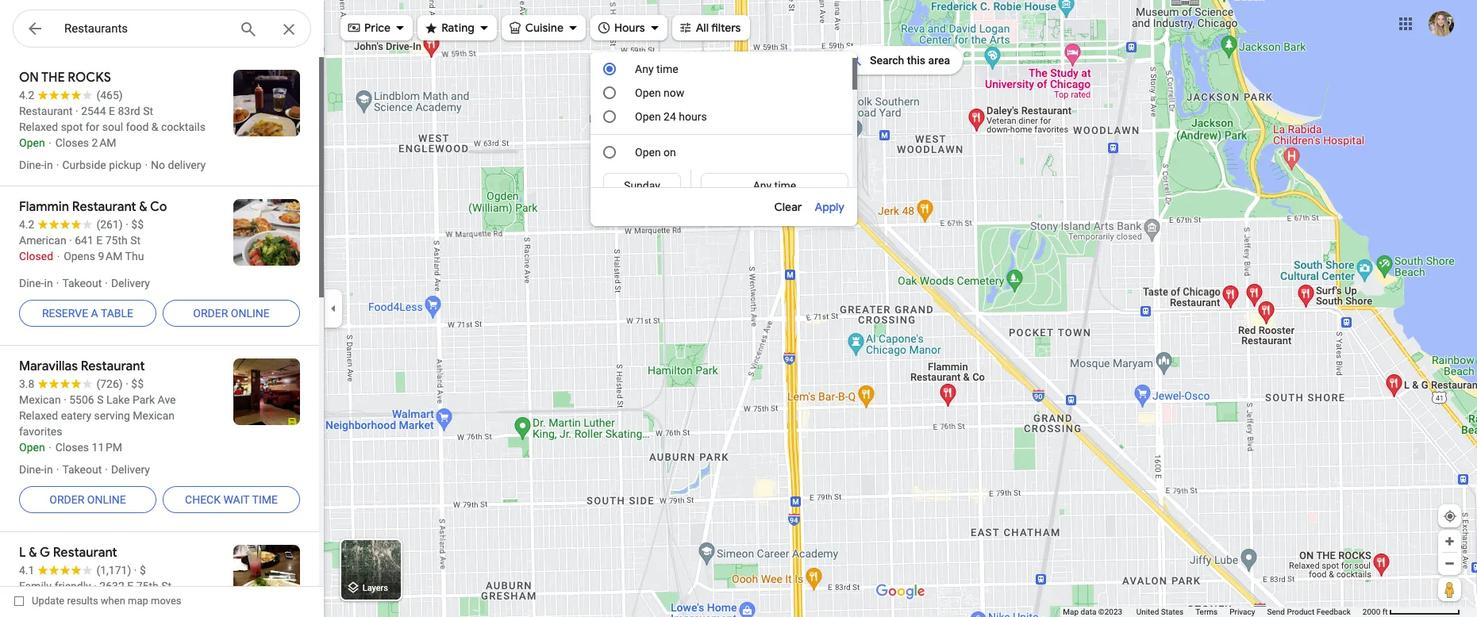Task type: describe. For each thing, give the bounding box(es) containing it.
show your location image
[[1444, 510, 1458, 524]]

Update results when map moves checkbox
[[14, 592, 181, 611]]

menu inside google maps element
[[591, 58, 858, 583]]

check wait time
[[185, 494, 278, 507]]

Open now radio
[[604, 87, 616, 99]]

Open on radio
[[604, 146, 616, 159]]

map
[[128, 596, 148, 608]]

now
[[664, 87, 685, 99]]

area
[[929, 54, 951, 67]]

any inside radio
[[753, 179, 772, 192]]

map data ©2023
[[1064, 608, 1125, 617]]

map
[[1064, 608, 1079, 617]]

 button
[[13, 10, 57, 51]]

 hours
[[597, 19, 645, 36]]

Sunday radio
[[614, 178, 671, 194]]

zoom out image
[[1445, 558, 1456, 570]]

united states
[[1137, 608, 1184, 617]]

terms button
[[1196, 608, 1218, 618]]

feedback
[[1317, 608, 1351, 617]]

order online for topmost order online link
[[193, 307, 270, 320]]

send product feedback
[[1268, 608, 1351, 617]]

all
[[696, 21, 709, 35]]

open 24 hours
[[635, 110, 707, 123]]

apply
[[815, 200, 845, 214]]

search this area button
[[839, 46, 963, 75]]

cuisine button
[[502, 10, 586, 45]]

24
[[664, 110, 676, 123]]

0 horizontal spatial order online link
[[19, 481, 156, 519]]

open now
[[635, 87, 685, 99]]

2000 ft button
[[1363, 608, 1461, 617]]

any time inside radio
[[753, 179, 797, 192]]

collapse side panel image
[[325, 300, 342, 318]]

hours
[[615, 21, 645, 35]]

update
[[32, 596, 65, 608]]

reserve
[[42, 307, 88, 320]]

2000 ft
[[1363, 608, 1389, 617]]

united
[[1137, 608, 1160, 617]]

when
[[101, 596, 125, 608]]

0 vertical spatial order online link
[[163, 295, 300, 333]]

online for the leftmost order online link
[[87, 494, 126, 507]]

united states button
[[1137, 608, 1184, 618]]

check wait time link
[[163, 481, 300, 519]]

price
[[365, 21, 391, 35]]

search
[[870, 54, 905, 67]]

privacy button
[[1230, 608, 1256, 618]]

order for the leftmost order online link
[[49, 494, 84, 507]]

 rating
[[424, 19, 475, 36]]

open on
[[635, 146, 676, 159]]

2000
[[1363, 608, 1381, 617]]

order online for the leftmost order online link
[[49, 494, 126, 507]]

reserve a table link
[[19, 295, 156, 333]]

show street view coverage image
[[1439, 578, 1462, 602]]

online for topmost order online link
[[231, 307, 270, 320]]

cuisine
[[525, 21, 564, 35]]

time inside results for restaurants feed
[[252, 494, 278, 507]]


[[679, 19, 693, 36]]

Open 24 hours radio
[[604, 110, 616, 123]]



Task type: locate. For each thing, give the bounding box(es) containing it.
2 open from the top
[[635, 110, 661, 123]]

time inside radio
[[775, 179, 797, 192]]

time up clear
[[775, 179, 797, 192]]

 search field
[[13, 10, 311, 51]]

apply button
[[815, 198, 845, 217]]

Any time radio
[[711, 178, 839, 194]]

online
[[231, 307, 270, 320], [87, 494, 126, 507]]

price button
[[341, 10, 413, 45]]

footer
[[1064, 608, 1363, 618]]

1 vertical spatial any time
[[753, 179, 797, 192]]

open
[[635, 87, 661, 99], [635, 110, 661, 123], [635, 146, 661, 159]]

open for open now
[[635, 87, 661, 99]]

1 open from the top
[[635, 87, 661, 99]]

0 vertical spatial any time
[[635, 63, 679, 75]]

0 horizontal spatial order
[[49, 494, 84, 507]]

open for open 24 hours
[[635, 110, 661, 123]]


[[597, 19, 611, 36]]

this
[[908, 54, 926, 67]]


[[25, 17, 44, 40]]

1 vertical spatial any
[[753, 179, 772, 192]]

order
[[193, 307, 228, 320], [49, 494, 84, 507]]

open for open on
[[635, 146, 661, 159]]

footer inside google maps element
[[1064, 608, 1363, 618]]

order online link
[[163, 295, 300, 333], [19, 481, 156, 519]]

wait
[[223, 494, 250, 507]]

time
[[657, 63, 679, 75], [775, 179, 797, 192], [252, 494, 278, 507]]

1 horizontal spatial order online link
[[163, 295, 300, 333]]

1 vertical spatial order
[[49, 494, 84, 507]]

clear
[[775, 200, 802, 214]]

None field
[[64, 19, 226, 38]]

terms
[[1196, 608, 1218, 617]]

Any time radio
[[604, 63, 616, 75]]

any time
[[635, 63, 679, 75], [753, 179, 797, 192]]

filters
[[711, 21, 741, 35]]

any time up open now
[[635, 63, 679, 75]]

results for restaurants feed
[[0, 57, 324, 618]]

reserve a table
[[42, 307, 133, 320]]

0 vertical spatial online
[[231, 307, 270, 320]]

menu
[[591, 58, 858, 583]]

states
[[1162, 608, 1184, 617]]

1 horizontal spatial any time
[[753, 179, 797, 192]]

rating
[[442, 21, 475, 35]]

0 vertical spatial open
[[635, 87, 661, 99]]

zoom in image
[[1445, 536, 1456, 548]]

Restaurants field
[[13, 10, 311, 48]]

0 vertical spatial order
[[193, 307, 228, 320]]

layers
[[363, 584, 388, 594]]

1 vertical spatial time
[[775, 179, 797, 192]]

0 vertical spatial time
[[657, 63, 679, 75]]

on
[[664, 146, 676, 159]]

1 vertical spatial open
[[635, 110, 661, 123]]


[[424, 19, 438, 36]]

1 horizontal spatial time
[[657, 63, 679, 75]]

clear button
[[775, 198, 815, 217]]

none field inside restaurants field
[[64, 19, 226, 38]]

1 horizontal spatial order
[[193, 307, 228, 320]]

google maps element
[[0, 0, 1478, 618]]

results
[[67, 596, 98, 608]]

2 vertical spatial time
[[252, 494, 278, 507]]

check
[[185, 494, 221, 507]]

privacy
[[1230, 608, 1256, 617]]

data
[[1081, 608, 1097, 617]]

footer containing map data ©2023
[[1064, 608, 1363, 618]]

any
[[635, 63, 654, 75], [753, 179, 772, 192]]

send
[[1268, 608, 1286, 617]]

search this area
[[870, 54, 951, 67]]

0 horizontal spatial online
[[87, 494, 126, 507]]

update results when map moves
[[32, 596, 181, 608]]

order online
[[193, 307, 270, 320], [49, 494, 126, 507]]

0 vertical spatial order online
[[193, 307, 270, 320]]

©2023
[[1099, 608, 1123, 617]]

menu containing any time
[[591, 58, 858, 583]]

time up "now"
[[657, 63, 679, 75]]

2 vertical spatial open
[[635, 146, 661, 159]]

order for topmost order online link
[[193, 307, 228, 320]]

open left on at the top left of the page
[[635, 146, 661, 159]]

3 open from the top
[[635, 146, 661, 159]]

1 vertical spatial order online link
[[19, 481, 156, 519]]

google account: michelle dermenjian  
(michelle.dermenjian@adept.ai) image
[[1429, 11, 1455, 36]]

product
[[1288, 608, 1315, 617]]

0 horizontal spatial any time
[[635, 63, 679, 75]]

1 vertical spatial online
[[87, 494, 126, 507]]

dialog containing clear
[[591, 58, 858, 583]]

hours
[[679, 110, 707, 123]]

dialog
[[591, 58, 858, 583]]

ft
[[1383, 608, 1389, 617]]

time right wait
[[252, 494, 278, 507]]

any time up clear
[[753, 179, 797, 192]]

0 vertical spatial any
[[635, 63, 654, 75]]

0 horizontal spatial order online
[[49, 494, 126, 507]]

 all filters
[[679, 19, 741, 36]]

1 horizontal spatial online
[[231, 307, 270, 320]]

open left 24
[[635, 110, 661, 123]]

table
[[101, 307, 133, 320]]

open left "now"
[[635, 87, 661, 99]]

moves
[[151, 596, 181, 608]]

a
[[91, 307, 98, 320]]

0 horizontal spatial time
[[252, 494, 278, 507]]

1 horizontal spatial any
[[753, 179, 772, 192]]

dialog inside google maps element
[[591, 58, 858, 583]]

2 horizontal spatial time
[[775, 179, 797, 192]]

1 horizontal spatial order online
[[193, 307, 270, 320]]

send product feedback button
[[1268, 608, 1351, 618]]

1 vertical spatial order online
[[49, 494, 126, 507]]

sunday
[[624, 179, 661, 192]]

0 horizontal spatial any
[[635, 63, 654, 75]]



Task type: vqa. For each thing, say whether or not it's contained in the screenshot.
left order online LINK order online
yes



